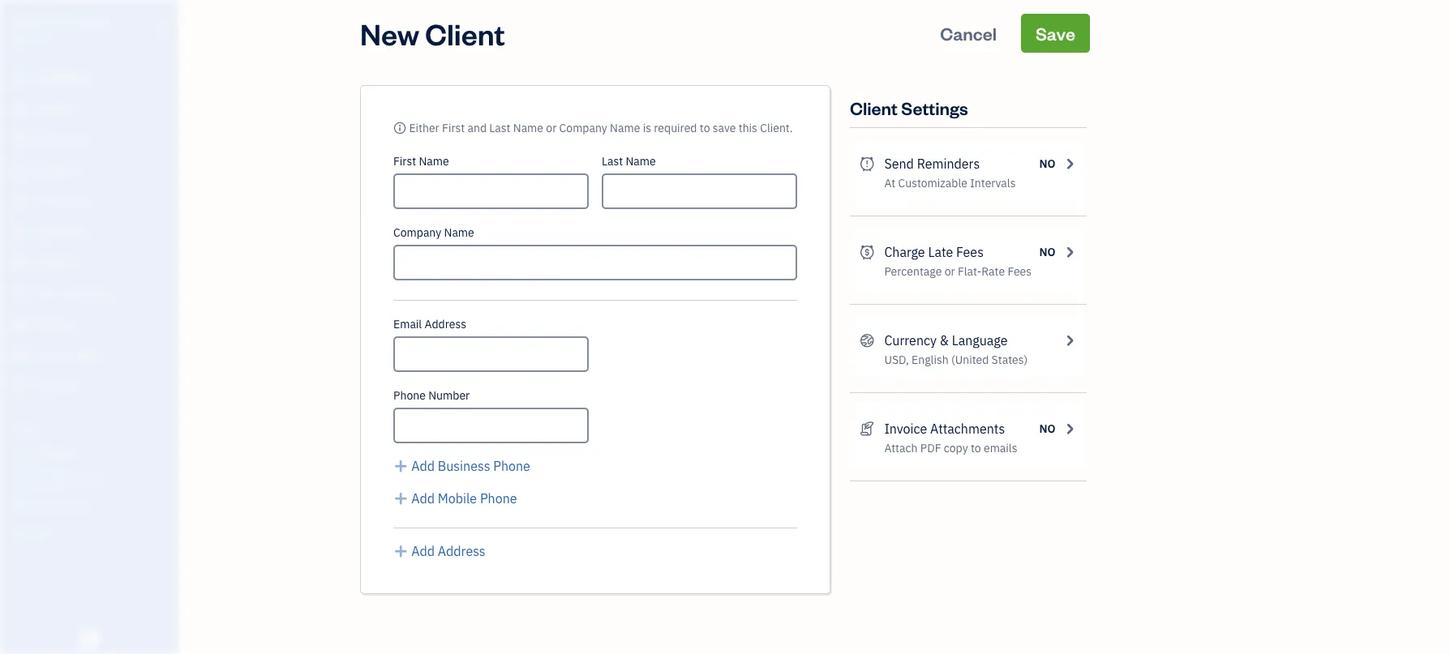 Task type: vqa. For each thing, say whether or not it's contained in the screenshot.
Attach
yes



Task type: describe. For each thing, give the bounding box(es) containing it.
apps image
[[12, 420, 174, 433]]

cancel
[[940, 21, 997, 45]]

report image
[[11, 379, 30, 395]]

is
[[643, 120, 651, 135]]

name for company name
[[444, 225, 474, 240]]

email
[[393, 317, 422, 332]]

number
[[429, 388, 470, 403]]

plus image for add business phone
[[393, 457, 408, 476]]

Last Name text field
[[602, 174, 797, 209]]

name right and
[[513, 120, 544, 135]]

no for invoice attachments
[[1040, 421, 1056, 436]]

phone for add business phone
[[493, 458, 530, 475]]

either first and last name or company name is required to save this client.
[[409, 120, 793, 135]]

settings image
[[12, 524, 174, 537]]

email address
[[393, 317, 466, 332]]

expense image
[[11, 225, 30, 241]]

add address
[[411, 543, 486, 560]]

chevronright image for charge late fees
[[1062, 243, 1077, 262]]

0 horizontal spatial to
[[700, 120, 710, 135]]

english
[[912, 352, 949, 368]]

timer image
[[11, 286, 30, 303]]

save button
[[1021, 14, 1090, 53]]

1 vertical spatial first
[[393, 154, 416, 169]]

(united
[[952, 352, 989, 368]]

estimate image
[[11, 132, 30, 148]]

business
[[438, 458, 490, 475]]

either
[[409, 120, 440, 135]]

invoice
[[885, 421, 927, 438]]

client image
[[11, 101, 30, 118]]

1 horizontal spatial company
[[393, 225, 441, 240]]

0 horizontal spatial or
[[546, 120, 557, 135]]

attachments
[[930, 421, 1005, 438]]

add for add business phone
[[411, 458, 435, 475]]

mobile
[[438, 490, 477, 507]]

required
[[654, 120, 697, 135]]

invoices image
[[860, 419, 875, 439]]

invoice attachments
[[885, 421, 1005, 438]]

0 horizontal spatial fees
[[957, 244, 984, 261]]

1 vertical spatial to
[[971, 441, 981, 456]]

no for charge late fees
[[1040, 245, 1056, 260]]

currency & language
[[885, 332, 1008, 349]]

percentage
[[885, 264, 942, 279]]

phone for add mobile phone
[[480, 490, 517, 507]]

items and services image
[[12, 472, 174, 485]]

chevronright image for no
[[1062, 154, 1077, 174]]

charge
[[885, 244, 925, 261]]

dashboard image
[[11, 71, 30, 87]]

language
[[952, 332, 1008, 349]]

1 vertical spatial or
[[945, 264, 955, 279]]

settings
[[902, 96, 968, 119]]

client settings
[[850, 96, 968, 119]]

rate
[[982, 264, 1005, 279]]

new client
[[360, 14, 505, 52]]

owner
[[13, 32, 43, 45]]

attach pdf copy to emails
[[885, 441, 1018, 456]]

states)
[[992, 352, 1028, 368]]

1 vertical spatial client
[[850, 96, 898, 119]]

invoice image
[[11, 163, 30, 179]]

charge late fees
[[885, 244, 984, 261]]

latefees image
[[860, 243, 875, 262]]

bank connections image
[[12, 498, 174, 511]]

save
[[1036, 21, 1076, 45]]

first name
[[393, 154, 449, 169]]

0 horizontal spatial last
[[489, 120, 511, 135]]

add mobile phone
[[411, 490, 517, 507]]

this
[[739, 120, 758, 135]]

address for email address
[[425, 317, 466, 332]]

latereminders image
[[860, 154, 875, 174]]

chart image
[[11, 348, 30, 364]]

customizable
[[899, 176, 968, 191]]

chevronright image for currency & language
[[1062, 331, 1077, 350]]

at
[[885, 176, 896, 191]]

gary's
[[13, 14, 51, 31]]

new
[[360, 14, 420, 52]]

chevronright image for invoice attachments
[[1062, 419, 1077, 439]]

Company Name text field
[[393, 245, 797, 281]]



Task type: locate. For each thing, give the bounding box(es) containing it.
&
[[940, 332, 949, 349]]

main element
[[0, 0, 219, 655]]

currencyandlanguage image
[[860, 331, 875, 350]]

add left business
[[411, 458, 435, 475]]

cancel button
[[926, 14, 1012, 53]]

name down the is
[[626, 154, 656, 169]]

chevronright image
[[1062, 243, 1077, 262], [1062, 419, 1077, 439]]

3 add from the top
[[411, 543, 435, 560]]

0 vertical spatial client
[[425, 14, 505, 52]]

phone left the number
[[393, 388, 426, 403]]

1 vertical spatial chevronright image
[[1062, 331, 1077, 350]]

at customizable intervals
[[885, 176, 1016, 191]]

or
[[546, 120, 557, 135], [945, 264, 955, 279]]

address
[[425, 317, 466, 332], [438, 543, 486, 560]]

Email Address text field
[[393, 337, 589, 372]]

add down 'add mobile phone' button at left bottom
[[411, 543, 435, 560]]

0 horizontal spatial client
[[425, 14, 505, 52]]

0 vertical spatial first
[[442, 120, 465, 135]]

first left and
[[442, 120, 465, 135]]

add left mobile
[[411, 490, 435, 507]]

0 vertical spatial plus image
[[393, 457, 408, 476]]

company right gary's at the left top of the page
[[54, 14, 110, 31]]

0 vertical spatial to
[[700, 120, 710, 135]]

team members image
[[12, 446, 174, 459]]

First Name text field
[[393, 174, 589, 209]]

2 vertical spatial phone
[[480, 490, 517, 507]]

or right and
[[546, 120, 557, 135]]

add inside button
[[411, 543, 435, 560]]

1 vertical spatial chevronright image
[[1062, 419, 1077, 439]]

emails
[[984, 441, 1018, 456]]

fees up the flat-
[[957, 244, 984, 261]]

to right the copy at the right of the page
[[971, 441, 981, 456]]

2 plus image from the top
[[393, 489, 408, 509]]

1 vertical spatial fees
[[1008, 264, 1032, 279]]

add for add address
[[411, 543, 435, 560]]

chevronright image
[[1062, 154, 1077, 174], [1062, 331, 1077, 350]]

2 vertical spatial no
[[1040, 421, 1056, 436]]

primary image
[[393, 120, 407, 135]]

copy
[[944, 441, 968, 456]]

usd,
[[885, 352, 909, 368]]

company inside gary's company owner
[[54, 14, 110, 31]]

1 horizontal spatial fees
[[1008, 264, 1032, 279]]

client up latereminders "image"
[[850, 96, 898, 119]]

2 vertical spatial add
[[411, 543, 435, 560]]

intervals
[[970, 176, 1016, 191]]

last name
[[602, 154, 656, 169]]

payment image
[[11, 194, 30, 210]]

1 horizontal spatial last
[[602, 154, 623, 169]]

address right email
[[425, 317, 466, 332]]

pdf
[[921, 441, 941, 456]]

to left 'save'
[[700, 120, 710, 135]]

flat-
[[958, 264, 982, 279]]

project image
[[11, 256, 30, 272]]

fees
[[957, 244, 984, 261], [1008, 264, 1032, 279]]

money image
[[11, 317, 30, 333]]

1 chevronright image from the top
[[1062, 154, 1077, 174]]

fees right rate
[[1008, 264, 1032, 279]]

currency
[[885, 332, 937, 349]]

plus image for add mobile phone
[[393, 489, 408, 509]]

usd, english (united states)
[[885, 352, 1028, 368]]

0 vertical spatial phone
[[393, 388, 426, 403]]

client.
[[760, 120, 793, 135]]

phone
[[393, 388, 426, 403], [493, 458, 530, 475], [480, 490, 517, 507]]

last right and
[[489, 120, 511, 135]]

1 chevronright image from the top
[[1062, 243, 1077, 262]]

add address button
[[393, 542, 486, 561]]

Phone Number text field
[[393, 408, 589, 444]]

0 horizontal spatial first
[[393, 154, 416, 169]]

plus image left business
[[393, 457, 408, 476]]

2 no from the top
[[1040, 245, 1056, 260]]

2 add from the top
[[411, 490, 435, 507]]

1 vertical spatial no
[[1040, 245, 1056, 260]]

2 horizontal spatial company
[[559, 120, 607, 135]]

attach
[[885, 441, 918, 456]]

plus image for add address
[[393, 542, 408, 561]]

percentage or flat-rate fees
[[885, 264, 1032, 279]]

0 vertical spatial address
[[425, 317, 466, 332]]

plus image left mobile
[[393, 489, 408, 509]]

1 vertical spatial plus image
[[393, 489, 408, 509]]

1 no from the top
[[1040, 156, 1056, 171]]

0 vertical spatial last
[[489, 120, 511, 135]]

1 horizontal spatial client
[[850, 96, 898, 119]]

0 vertical spatial chevronright image
[[1062, 154, 1077, 174]]

name for last name
[[626, 154, 656, 169]]

0 vertical spatial fees
[[957, 244, 984, 261]]

plus image left add address
[[393, 542, 408, 561]]

1 vertical spatial phone
[[493, 458, 530, 475]]

company
[[54, 14, 110, 31], [559, 120, 607, 135], [393, 225, 441, 240]]

1 vertical spatial last
[[602, 154, 623, 169]]

company up the last name
[[559, 120, 607, 135]]

2 chevronright image from the top
[[1062, 331, 1077, 350]]

save
[[713, 120, 736, 135]]

2 chevronright image from the top
[[1062, 419, 1077, 439]]

name
[[513, 120, 544, 135], [610, 120, 640, 135], [419, 154, 449, 169], [626, 154, 656, 169], [444, 225, 474, 240]]

address for add address
[[438, 543, 486, 560]]

0 horizontal spatial company
[[54, 14, 110, 31]]

plus image
[[393, 457, 408, 476], [393, 489, 408, 509], [393, 542, 408, 561]]

address down add mobile phone
[[438, 543, 486, 560]]

freshbooks image
[[76, 629, 102, 648]]

name down 'first name' text box
[[444, 225, 474, 240]]

name for first name
[[419, 154, 449, 169]]

gary's company owner
[[13, 14, 110, 45]]

1 vertical spatial add
[[411, 490, 435, 507]]

1 plus image from the top
[[393, 457, 408, 476]]

last
[[489, 120, 511, 135], [602, 154, 623, 169]]

1 horizontal spatial to
[[971, 441, 981, 456]]

company name
[[393, 225, 474, 240]]

3 no from the top
[[1040, 421, 1056, 436]]

1 vertical spatial company
[[559, 120, 607, 135]]

send
[[885, 155, 914, 172]]

0 vertical spatial or
[[546, 120, 557, 135]]

no
[[1040, 156, 1056, 171], [1040, 245, 1056, 260], [1040, 421, 1056, 436]]

1 vertical spatial address
[[438, 543, 486, 560]]

name down either
[[419, 154, 449, 169]]

address inside button
[[438, 543, 486, 560]]

phone right mobile
[[480, 490, 517, 507]]

late
[[928, 244, 953, 261]]

add business phone button
[[393, 457, 530, 476]]

add mobile phone button
[[393, 489, 517, 509]]

0 vertical spatial add
[[411, 458, 435, 475]]

first down primary image
[[393, 154, 416, 169]]

2 vertical spatial plus image
[[393, 542, 408, 561]]

no for send reminders
[[1040, 156, 1056, 171]]

first
[[442, 120, 465, 135], [393, 154, 416, 169]]

reminders
[[917, 155, 980, 172]]

add inside 'add mobile phone' button
[[411, 490, 435, 507]]

to
[[700, 120, 710, 135], [971, 441, 981, 456]]

name left the is
[[610, 120, 640, 135]]

last down either first and last name or company name is required to save this client. at top
[[602, 154, 623, 169]]

0 vertical spatial chevronright image
[[1062, 243, 1077, 262]]

0 vertical spatial company
[[54, 14, 110, 31]]

add business phone
[[411, 458, 530, 475]]

client
[[425, 14, 505, 52], [850, 96, 898, 119]]

or left the flat-
[[945, 264, 955, 279]]

add
[[411, 458, 435, 475], [411, 490, 435, 507], [411, 543, 435, 560]]

company down first name
[[393, 225, 441, 240]]

2 vertical spatial company
[[393, 225, 441, 240]]

add inside add business phone button
[[411, 458, 435, 475]]

1 horizontal spatial or
[[945, 264, 955, 279]]

3 plus image from the top
[[393, 542, 408, 561]]

and
[[468, 120, 487, 135]]

1 horizontal spatial first
[[442, 120, 465, 135]]

add for add mobile phone
[[411, 490, 435, 507]]

client right 'new'
[[425, 14, 505, 52]]

send reminders
[[885, 155, 980, 172]]

1 add from the top
[[411, 458, 435, 475]]

phone number
[[393, 388, 470, 403]]

0 vertical spatial no
[[1040, 156, 1056, 171]]

phone down phone number text box
[[493, 458, 530, 475]]



